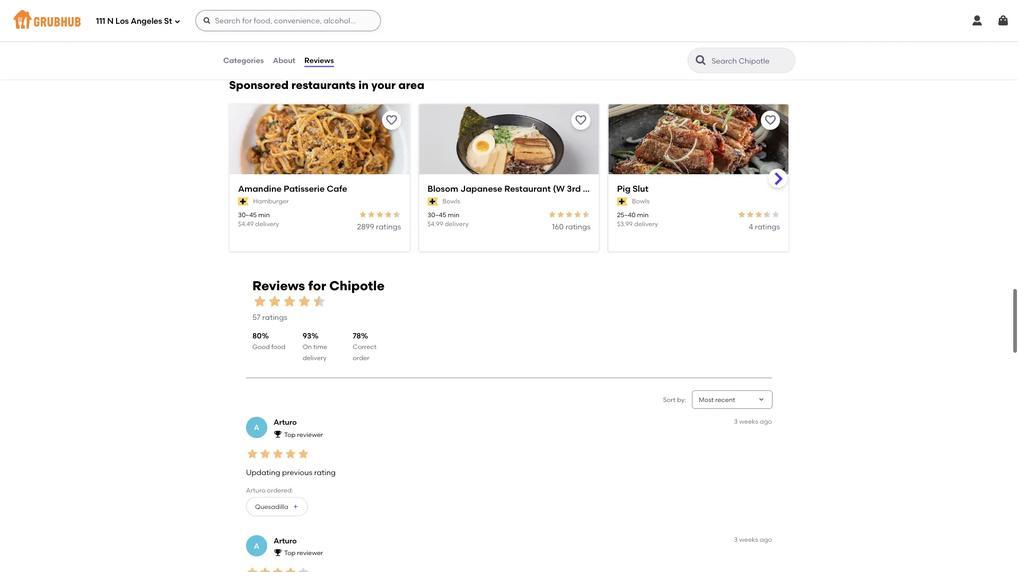Task type: describe. For each thing, give the bounding box(es) containing it.
blosom japanese restaurant (w 3rd st)
[[428, 184, 595, 194]]

1 3 weeks ago from the top
[[734, 418, 772, 426]]

categories
[[223, 56, 264, 65]]

blosom japanese restaurant (w 3rd st) link
[[428, 183, 595, 195]]

111
[[96, 17, 105, 26]]

ratings for amandine patisserie cafe
[[376, 222, 401, 231]]

pig slut link
[[617, 183, 780, 195]]

most
[[699, 396, 714, 404]]

25–40
[[617, 211, 636, 219]]

2899 ratings
[[357, 222, 401, 231]]

blosom
[[428, 184, 458, 194]]

30–45 for blosom
[[428, 211, 446, 219]]

min for patisserie
[[258, 211, 270, 219]]

sort
[[663, 396, 676, 404]]

1 weeks from the top
[[739, 418, 758, 426]]

most recent
[[699, 396, 735, 404]]

1 vertical spatial arturo
[[246, 487, 266, 494]]

3 for first trophy icon from the top of the page
[[734, 418, 738, 426]]

1 trophy icon image from the top
[[274, 430, 282, 439]]

2 3 weeks ago from the top
[[734, 536, 772, 544]]

2 top reviewer from the top
[[284, 549, 323, 557]]

$4.49
[[238, 220, 254, 228]]

2899
[[357, 222, 374, 231]]

0 horizontal spatial svg image
[[203, 16, 211, 25]]

delivery inside 93 on time delivery
[[303, 354, 326, 362]]

st
[[164, 17, 172, 26]]

area
[[398, 78, 425, 92]]

delivery for slut
[[634, 220, 658, 228]]

main navigation navigation
[[0, 0, 1018, 41]]

st)
[[583, 184, 595, 194]]

Search Chipotle search field
[[711, 56, 792, 66]]

search icon image
[[695, 54, 707, 67]]

reviews for chipotle
[[252, 278, 385, 293]]

time
[[313, 343, 327, 351]]

3 save this restaurant button from the left
[[761, 111, 780, 130]]

2 reviewer from the top
[[297, 549, 323, 557]]

delivery for patisserie
[[255, 220, 279, 228]]

4
[[749, 222, 753, 231]]

1 top reviewer from the top
[[284, 431, 323, 439]]

pig
[[617, 184, 631, 194]]

57
[[252, 313, 260, 322]]

rating
[[314, 469, 336, 478]]

recent
[[715, 396, 735, 404]]

blosom japanese restaurant (w 3rd st) logo image
[[419, 104, 599, 193]]

30–45 min $4.99 delivery
[[428, 211, 469, 228]]

categories button
[[223, 41, 264, 80]]

30–45 min $4.49 delivery
[[238, 211, 279, 228]]

93 on time delivery
[[303, 332, 327, 362]]

japanese
[[460, 184, 502, 194]]

reviews button
[[304, 41, 334, 80]]

save this restaurant button for restaurant
[[571, 111, 591, 130]]

(w
[[553, 184, 565, 194]]

quesadilla
[[255, 503, 288, 511]]

order
[[353, 354, 369, 362]]

plus icon image
[[292, 504, 299, 510]]

amandine patisserie cafe logo image
[[230, 104, 410, 193]]

bowls for slut
[[632, 197, 650, 205]]

min for slut
[[637, 211, 649, 219]]

good
[[252, 343, 270, 351]]

1 horizontal spatial svg image
[[971, 14, 984, 27]]

a for first trophy icon from the top of the page
[[254, 423, 259, 432]]

angeles
[[131, 17, 162, 26]]

by:
[[677, 396, 686, 404]]

in
[[358, 78, 369, 92]]

amandine patisserie cafe link
[[238, 183, 401, 195]]

a for 1st trophy icon from the bottom
[[254, 542, 259, 551]]

160
[[552, 222, 564, 231]]

pig slut
[[617, 184, 649, 194]]

2 weeks from the top
[[739, 536, 758, 544]]

$4.99
[[428, 220, 443, 228]]

patisserie
[[284, 184, 325, 194]]

78
[[353, 332, 361, 341]]

4 ratings
[[749, 222, 780, 231]]

111 n los angeles st
[[96, 17, 172, 26]]

restaurant
[[504, 184, 551, 194]]

your
[[371, 78, 396, 92]]

save this restaurant button for cafe
[[382, 111, 401, 130]]

slut
[[633, 184, 649, 194]]

delivery for japanese
[[445, 220, 469, 228]]



Task type: vqa. For each thing, say whether or not it's contained in the screenshot.
$2.89
no



Task type: locate. For each thing, give the bounding box(es) containing it.
0 horizontal spatial bowls
[[443, 197, 460, 205]]

arturo down updating
[[246, 487, 266, 494]]

1 vertical spatial a
[[254, 542, 259, 551]]

delivery inside 30–45 min $4.99 delivery
[[445, 220, 469, 228]]

0 vertical spatial trophy icon image
[[274, 430, 282, 439]]

bowls down blosom
[[443, 197, 460, 205]]

subscription pass image down amandine
[[238, 197, 249, 206]]

caret down icon image
[[757, 396, 766, 404]]

0 horizontal spatial svg image
[[174, 18, 181, 25]]

min right 25–40
[[637, 211, 649, 219]]

1 vertical spatial 3
[[734, 536, 738, 544]]

1 ago from the top
[[760, 418, 772, 426]]

arturo ordered:
[[246, 487, 293, 494]]

top for first trophy icon from the top of the page
[[284, 431, 296, 439]]

0 horizontal spatial subscription pass image
[[238, 197, 249, 206]]

3 for 1st trophy icon from the bottom
[[734, 536, 738, 544]]

trophy icon image up updating previous rating
[[274, 430, 282, 439]]

ratings right 4
[[755, 222, 780, 231]]

bowls for japanese
[[443, 197, 460, 205]]

3rd
[[567, 184, 581, 194]]

0 vertical spatial 3
[[734, 418, 738, 426]]

1 save this restaurant image from the left
[[575, 114, 587, 127]]

arturo
[[274, 418, 297, 427], [246, 487, 266, 494], [274, 537, 297, 546]]

a
[[254, 423, 259, 432], [254, 542, 259, 551]]

cafe
[[327, 184, 347, 194]]

pig slut logo image
[[609, 104, 788, 193]]

1 bowls from the left
[[443, 197, 460, 205]]

2 min from the left
[[448, 211, 459, 219]]

30–45
[[238, 211, 257, 219], [428, 211, 446, 219]]

1 horizontal spatial min
[[448, 211, 459, 219]]

30–45 up $4.49
[[238, 211, 257, 219]]

2 horizontal spatial min
[[637, 211, 649, 219]]

a down quesadilla
[[254, 542, 259, 551]]

reviews inside reviews button
[[304, 56, 334, 65]]

1 vertical spatial reviewer
[[297, 549, 323, 557]]

weeks
[[739, 418, 758, 426], [739, 536, 758, 544]]

quesadilla button
[[246, 498, 308, 517]]

1 horizontal spatial save this restaurant button
[[571, 111, 591, 130]]

min inside 30–45 min $4.99 delivery
[[448, 211, 459, 219]]

57 ratings
[[252, 313, 287, 322]]

1 horizontal spatial 30–45
[[428, 211, 446, 219]]

1 3 from the top
[[734, 418, 738, 426]]

0 vertical spatial weeks
[[739, 418, 758, 426]]

arturo up updating previous rating
[[274, 418, 297, 427]]

save this restaurant image for pig slut
[[764, 114, 777, 127]]

1 vertical spatial top
[[284, 549, 296, 557]]

ago
[[760, 418, 772, 426], [760, 536, 772, 544]]

78 correct order
[[353, 332, 377, 362]]

star icon image
[[359, 210, 367, 219], [367, 210, 376, 219], [376, 210, 384, 219], [384, 210, 393, 219], [393, 210, 401, 219], [393, 210, 401, 219], [548, 210, 557, 219], [557, 210, 565, 219], [565, 210, 574, 219], [574, 210, 582, 219], [582, 210, 591, 219], [582, 210, 591, 219], [738, 210, 746, 219], [746, 210, 755, 219], [755, 210, 763, 219], [763, 210, 772, 219], [763, 210, 772, 219], [772, 210, 780, 219], [252, 294, 267, 309], [267, 294, 282, 309], [282, 294, 297, 309], [297, 294, 312, 309], [312, 294, 327, 309], [312, 294, 327, 309], [246, 448, 259, 461], [259, 448, 271, 461], [271, 448, 284, 461], [284, 448, 297, 461], [297, 448, 310, 461], [246, 566, 259, 573], [259, 566, 271, 573], [271, 566, 284, 573], [284, 566, 297, 573], [297, 566, 310, 573]]

ratings for pig slut
[[755, 222, 780, 231]]

subscription pass image for pig
[[617, 197, 628, 206]]

trophy icon image down quesadilla "button"
[[274, 549, 282, 557]]

Sort by: field
[[699, 395, 735, 405]]

0 horizontal spatial save this restaurant button
[[382, 111, 401, 130]]

min inside 30–45 min $4.49 delivery
[[258, 211, 270, 219]]

delivery down time
[[303, 354, 326, 362]]

n
[[107, 17, 114, 26]]

top reviewer
[[284, 431, 323, 439], [284, 549, 323, 557]]

arturo down quesadilla "button"
[[274, 537, 297, 546]]

30–45 up '$4.99'
[[428, 211, 446, 219]]

delivery inside 30–45 min $4.49 delivery
[[255, 220, 279, 228]]

delivery inside 25–40 min $3.99 delivery
[[634, 220, 658, 228]]

1 a from the top
[[254, 423, 259, 432]]

1 vertical spatial ago
[[760, 536, 772, 544]]

0 vertical spatial top reviewer
[[284, 431, 323, 439]]

sponsored restaurants in your area
[[229, 78, 425, 92]]

bowls
[[443, 197, 460, 205], [632, 197, 650, 205]]

reviewer down plus icon on the bottom of the page
[[297, 549, 323, 557]]

amandine patisserie cafe
[[238, 184, 347, 194]]

1 vertical spatial trophy icon image
[[274, 549, 282, 557]]

reviewer
[[297, 431, 323, 439], [297, 549, 323, 557]]

ordered:
[[267, 487, 293, 494]]

80
[[252, 332, 262, 341]]

1 vertical spatial reviews
[[252, 278, 305, 293]]

svg image
[[971, 14, 984, 27], [203, 16, 211, 25]]

2 top from the top
[[284, 549, 296, 557]]

min for japanese
[[448, 211, 459, 219]]

hamburger
[[253, 197, 289, 205]]

updating
[[246, 469, 280, 478]]

about button
[[272, 41, 296, 80]]

subscription pass image down blosom
[[428, 197, 438, 206]]

ratings
[[376, 222, 401, 231], [565, 222, 591, 231], [755, 222, 780, 231], [262, 313, 287, 322]]

a up updating
[[254, 423, 259, 432]]

2 horizontal spatial subscription pass image
[[617, 197, 628, 206]]

ratings right 160
[[565, 222, 591, 231]]

delivery right '$4.99'
[[445, 220, 469, 228]]

0 vertical spatial reviewer
[[297, 431, 323, 439]]

1 vertical spatial 3 weeks ago
[[734, 536, 772, 544]]

delivery
[[255, 220, 279, 228], [445, 220, 469, 228], [634, 220, 658, 228], [303, 354, 326, 362]]

2 bowls from the left
[[632, 197, 650, 205]]

1 reviewer from the top
[[297, 431, 323, 439]]

0 horizontal spatial min
[[258, 211, 270, 219]]

for
[[308, 278, 326, 293]]

2 save this restaurant image from the left
[[764, 114, 777, 127]]

trophy icon image
[[274, 430, 282, 439], [274, 549, 282, 557]]

1 vertical spatial weeks
[[739, 536, 758, 544]]

1 horizontal spatial save this restaurant image
[[764, 114, 777, 127]]

30–45 inside 30–45 min $4.99 delivery
[[428, 211, 446, 219]]

min
[[258, 211, 270, 219], [448, 211, 459, 219], [637, 211, 649, 219]]

0 horizontal spatial save this restaurant image
[[575, 114, 587, 127]]

ratings for blosom japanese restaurant (w 3rd st)
[[565, 222, 591, 231]]

2 a from the top
[[254, 542, 259, 551]]

previous
[[282, 469, 312, 478]]

subscription pass image for blosom
[[428, 197, 438, 206]]

1 save this restaurant button from the left
[[382, 111, 401, 130]]

1 horizontal spatial bowls
[[632, 197, 650, 205]]

correct
[[353, 343, 377, 351]]

30–45 for amandine
[[238, 211, 257, 219]]

save this restaurant button
[[382, 111, 401, 130], [571, 111, 591, 130], [761, 111, 780, 130]]

save this restaurant image
[[575, 114, 587, 127], [764, 114, 777, 127]]

reviewer up previous at left bottom
[[297, 431, 323, 439]]

about
[[273, 56, 295, 65]]

top up updating previous rating
[[284, 431, 296, 439]]

save this restaurant image for blosom japanese restaurant (w 3rd st)
[[575, 114, 587, 127]]

restaurants
[[291, 78, 356, 92]]

3 subscription pass image from the left
[[617, 197, 628, 206]]

reviews for reviews for chipotle
[[252, 278, 305, 293]]

0 vertical spatial ago
[[760, 418, 772, 426]]

80 good food
[[252, 332, 285, 351]]

reviews up the 57 ratings
[[252, 278, 305, 293]]

2 3 from the top
[[734, 536, 738, 544]]

delivery right $3.99
[[634, 220, 658, 228]]

subscription pass image
[[238, 197, 249, 206], [428, 197, 438, 206], [617, 197, 628, 206]]

ratings right the 57
[[262, 313, 287, 322]]

0 horizontal spatial 30–45
[[238, 211, 257, 219]]

top reviewer up previous at left bottom
[[284, 431, 323, 439]]

save this restaurant image
[[385, 114, 398, 127]]

2 save this restaurant button from the left
[[571, 111, 591, 130]]

top down plus icon on the bottom of the page
[[284, 549, 296, 557]]

30–45 inside 30–45 min $4.49 delivery
[[238, 211, 257, 219]]

2 trophy icon image from the top
[[274, 549, 282, 557]]

min inside 25–40 min $3.99 delivery
[[637, 211, 649, 219]]

reviews
[[304, 56, 334, 65], [252, 278, 305, 293]]

on
[[303, 343, 312, 351]]

amandine
[[238, 184, 282, 194]]

1 subscription pass image from the left
[[238, 197, 249, 206]]

chipotle
[[329, 278, 385, 293]]

top reviewer down plus icon on the bottom of the page
[[284, 549, 323, 557]]

min down hamburger
[[258, 211, 270, 219]]

delivery right $4.49
[[255, 220, 279, 228]]

0 vertical spatial a
[[254, 423, 259, 432]]

0 vertical spatial 3 weeks ago
[[734, 418, 772, 426]]

los
[[115, 17, 129, 26]]

top
[[284, 431, 296, 439], [284, 549, 296, 557]]

2 subscription pass image from the left
[[428, 197, 438, 206]]

1 top from the top
[[284, 431, 296, 439]]

min down blosom
[[448, 211, 459, 219]]

reviews for reviews
[[304, 56, 334, 65]]

1 30–45 from the left
[[238, 211, 257, 219]]

1 horizontal spatial subscription pass image
[[428, 197, 438, 206]]

subscription pass image down pig
[[617, 197, 628, 206]]

160 ratings
[[552, 222, 591, 231]]

1 vertical spatial top reviewer
[[284, 549, 323, 557]]

0 vertical spatial arturo
[[274, 418, 297, 427]]

sponsored
[[229, 78, 289, 92]]

2 horizontal spatial save this restaurant button
[[761, 111, 780, 130]]

0 vertical spatial top
[[284, 431, 296, 439]]

updating previous rating
[[246, 469, 336, 478]]

top for 1st trophy icon from the bottom
[[284, 549, 296, 557]]

ratings right 2899
[[376, 222, 401, 231]]

bowls down slut
[[632, 197, 650, 205]]

93
[[303, 332, 311, 341]]

reviews up restaurants
[[304, 56, 334, 65]]

2 vertical spatial arturo
[[274, 537, 297, 546]]

Search for food, convenience, alcohol... search field
[[195, 10, 381, 31]]

$3.99
[[617, 220, 633, 228]]

subscription pass image for amandine
[[238, 197, 249, 206]]

3 min from the left
[[637, 211, 649, 219]]

3 weeks ago
[[734, 418, 772, 426], [734, 536, 772, 544]]

food
[[271, 343, 285, 351]]

sort by:
[[663, 396, 686, 404]]

2 30–45 from the left
[[428, 211, 446, 219]]

1 horizontal spatial svg image
[[997, 14, 1010, 27]]

2 ago from the top
[[760, 536, 772, 544]]

1 min from the left
[[258, 211, 270, 219]]

25–40 min $3.99 delivery
[[617, 211, 658, 228]]

3
[[734, 418, 738, 426], [734, 536, 738, 544]]

svg image
[[997, 14, 1010, 27], [174, 18, 181, 25]]

0 vertical spatial reviews
[[304, 56, 334, 65]]



